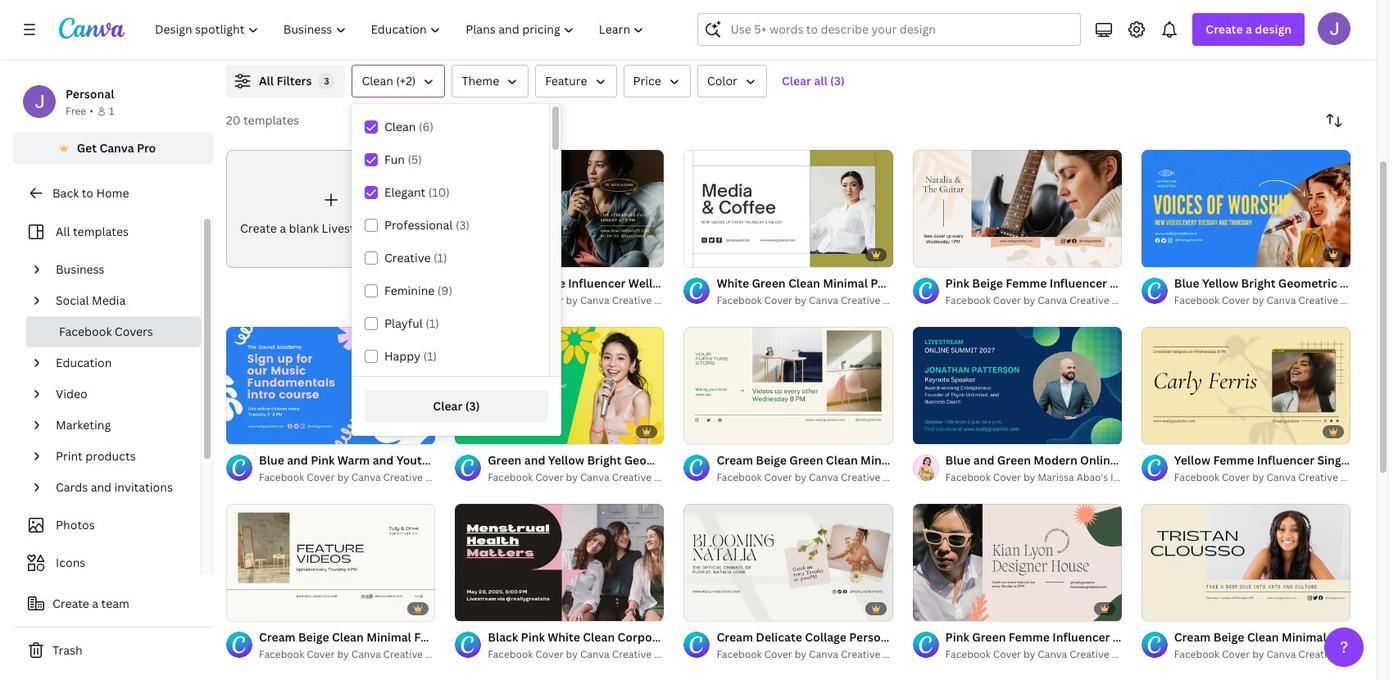 Task type: describe. For each thing, give the bounding box(es) containing it.
jacob simon image
[[1318, 12, 1351, 45]]

to
[[82, 185, 93, 201]]

feminine (9)
[[385, 283, 453, 298]]

create a team
[[52, 596, 129, 612]]

images
[[1111, 470, 1144, 484]]

playful
[[385, 316, 423, 331]]

studio for cream beige green clean minimal furniture store livestream facebook cover image
[[883, 470, 914, 484]]

a for blank
[[280, 220, 286, 236]]

clear all (3) button
[[774, 65, 853, 98]]

marissa
[[1038, 470, 1075, 484]]

free •
[[66, 104, 93, 118]]

covers
[[115, 324, 153, 339]]

create a blank livestream facebook cover element
[[226, 150, 474, 268]]

canva for black pink white clean corporate period education facebook cover image
[[580, 647, 610, 661]]

by for green and yellow bright geometric singer livestream facebook cover image
[[566, 470, 578, 484]]

create a design button
[[1193, 13, 1305, 46]]

business link
[[49, 254, 191, 285]]

professional (3)
[[385, 217, 470, 233]]

facebook cover by canva creative studio link for black pink white clean corporate period education facebook cover image
[[488, 647, 685, 663]]

by for pink green femme influencer fashion and beauty livestream facebook cover image
[[1024, 647, 1036, 661]]

studio for cream beige clean minimal personal podcast livestream facebook cover image
[[1341, 647, 1372, 661]]

femme for green
[[524, 275, 566, 291]]

templates for all templates
[[73, 224, 129, 239]]

by for black pink white clean corporate period education facebook cover image
[[566, 647, 578, 661]]

studio for "white green clean minimal personal podcast livestream facebook cover" image
[[883, 293, 914, 307]]

clean for clean (+2)
[[362, 73, 393, 89]]

pro
[[137, 140, 156, 156]]

team
[[101, 596, 129, 612]]

playful (1)
[[385, 316, 439, 331]]

studio for green and yellow bright geometric singer livestream facebook cover image
[[654, 470, 685, 484]]

color button
[[698, 65, 767, 98]]

facebook inside yellow femme influencer singer livestr facebook cover by canva creative studio
[[1175, 470, 1220, 484]]

social media link
[[49, 285, 191, 316]]

create a blank livestream facebook cover link
[[226, 150, 474, 268]]

by for pink beige femme influencer musician livestream facebook cover image
[[1024, 293, 1036, 307]]

green and yellow bright geometric singer livestream facebook cover image
[[455, 327, 664, 444]]

facebook cover by canva creative studio link for yellow femme influencer singer livestream facebook cover 'image'
[[1175, 470, 1372, 486]]

photos link
[[23, 510, 191, 541]]

happy (1)
[[385, 348, 437, 364]]

canva for cream beige green clean minimal furniture store livestream facebook cover image
[[809, 470, 839, 484]]

feminine
[[385, 283, 435, 298]]

•
[[90, 104, 93, 118]]

livestream inside green femme influencer wellness livestream facebook cover facebook cover by canva creative studio
[[681, 275, 743, 291]]

facebook cover by canva creative studio for cream beige clean minimal furniture store livestream facebook cover image
[[259, 647, 457, 661]]

by inside yellow femme influencer singer livestr facebook cover by canva creative studio
[[1253, 470, 1265, 484]]

studio for pink green femme influencer fashion and beauty livestream facebook cover image
[[1112, 647, 1143, 661]]

clean (+2)
[[362, 73, 416, 89]]

canva for cream beige clean minimal furniture store livestream facebook cover image
[[351, 647, 381, 661]]

creative for pink green femme influencer fashion and beauty livestream facebook cover image
[[1070, 647, 1110, 661]]

facebook cover by canva creative studio link for pink beige femme influencer musician livestream facebook cover image
[[946, 293, 1143, 309]]

canva for green and yellow bright geometric singer livestream facebook cover image
[[580, 470, 610, 484]]

create for create a design
[[1206, 21, 1244, 37]]

cream beige clean minimal personal podcast livestream facebook cover image
[[1142, 504, 1351, 621]]

top level navigation element
[[144, 13, 659, 46]]

color
[[707, 73, 738, 89]]

creative for blue yellow bright geometric youth church livestream facebook cover image
[[1299, 293, 1339, 307]]

facebook cover by canva creative studio for cream beige clean minimal personal podcast livestream facebook cover image
[[1175, 647, 1372, 661]]

green femme influencer wellness livestream facebook cover facebook cover by canva creative studio
[[488, 275, 835, 307]]

(6)
[[419, 119, 434, 134]]

canva for "white green clean minimal personal podcast livestream facebook cover" image
[[809, 293, 839, 307]]

facebook cover by canva creative studio link for cream beige clean minimal furniture store livestream facebook cover image
[[259, 647, 457, 663]]

studio for pink beige femme influencer musician livestream facebook cover image
[[1112, 293, 1143, 307]]

cover inside yellow femme influencer singer livestr facebook cover by canva creative studio
[[1222, 470, 1250, 484]]

facebook cover by canva creative studio for blue yellow bright geometric youth church livestream facebook cover image
[[1175, 293, 1372, 307]]

1
[[109, 104, 114, 118]]

creative for "white green clean minimal personal podcast livestream facebook cover" image
[[841, 293, 881, 307]]

all templates
[[56, 224, 129, 239]]

(1) for happy (1)
[[424, 348, 437, 364]]

clear (3) button
[[365, 390, 548, 423]]

create for create a team
[[52, 596, 89, 612]]

print
[[56, 448, 83, 464]]

get
[[77, 140, 97, 156]]

icons
[[56, 555, 86, 571]]

price button
[[624, 65, 691, 98]]

marketing
[[56, 417, 111, 433]]

clean (+2) button
[[352, 65, 446, 98]]

fun (5)
[[385, 152, 422, 167]]

by for blue and green modern online summit livestream facebook cover 'image'
[[1024, 470, 1036, 484]]

white green clean minimal personal podcast livestream facebook cover image
[[684, 150, 893, 267]]

(3) inside clear all (3) button
[[831, 73, 845, 89]]

theme
[[462, 73, 499, 89]]

(1) for creative (1)
[[434, 250, 447, 266]]

yellow femme influencer singer livestr link
[[1175, 452, 1390, 470]]

(9)
[[438, 283, 453, 298]]

create a design
[[1206, 21, 1292, 37]]

canva for blue yellow bright geometric youth church livestream facebook cover image
[[1267, 293, 1297, 307]]

studio inside yellow femme influencer singer livestr facebook cover by canva creative studio
[[1341, 470, 1372, 484]]

by for blue yellow bright geometric youth church livestream facebook cover image
[[1253, 293, 1265, 307]]

all for all templates
[[56, 224, 70, 239]]

feature button
[[536, 65, 617, 98]]

canva for cream beige clean minimal personal podcast livestream facebook cover image
[[1267, 647, 1297, 661]]

facebook cover by canva creative studio for cream beige green clean minimal furniture store livestream facebook cover image
[[717, 470, 914, 484]]

facebook cover by canva creative studio for pink beige femme influencer musician livestream facebook cover image
[[946, 293, 1143, 307]]

20
[[226, 112, 241, 128]]

cards and invitations
[[56, 480, 173, 495]]

(5)
[[408, 152, 422, 167]]

all templates link
[[23, 216, 191, 248]]

social media
[[56, 293, 126, 308]]

education link
[[49, 348, 191, 379]]

professional
[[385, 217, 453, 233]]

yellow femme influencer singer livestr facebook cover by canva creative studio
[[1175, 452, 1390, 484]]

abao's
[[1077, 470, 1109, 484]]

clear for clear all (3)
[[782, 73, 812, 89]]

all for all filters
[[259, 73, 274, 89]]

facebook cover by canva creative studio link for green and yellow bright geometric singer livestream facebook cover image
[[488, 470, 685, 486]]

facebook cover by marissa abao's images link
[[946, 470, 1144, 486]]

create for create a blank livestream facebook cover
[[240, 220, 277, 236]]

back to home link
[[13, 177, 213, 210]]

influencer for singer
[[1258, 452, 1315, 468]]

cover inside create a blank livestream facebook cover element
[[441, 220, 474, 236]]

livestream facebook covers templates image
[[1001, 0, 1351, 45]]

create a team button
[[13, 588, 213, 621]]

yellow
[[1175, 452, 1211, 468]]

pink beige femme influencer musician livestream facebook cover image
[[913, 150, 1122, 267]]

price
[[633, 73, 661, 89]]

clean (6)
[[385, 119, 434, 134]]

clean for clean (6)
[[385, 119, 416, 134]]

3 filter options selected element
[[318, 73, 335, 89]]

elegant (10)
[[385, 184, 450, 200]]

canva for cream delicate collage personal blogger livestream facebook cover image
[[809, 647, 839, 661]]

marketing link
[[49, 410, 191, 441]]

feature
[[545, 73, 587, 89]]



Task type: locate. For each thing, give the bounding box(es) containing it.
1 horizontal spatial create
[[240, 220, 277, 236]]

design
[[1255, 21, 1292, 37]]

20 templates
[[226, 112, 299, 128]]

1 horizontal spatial femme
[[1214, 452, 1255, 468]]

1 vertical spatial create
[[240, 220, 277, 236]]

a inside button
[[92, 596, 98, 612]]

creative for cream beige clean minimal furniture store livestream facebook cover image
[[383, 647, 423, 661]]

0 horizontal spatial clear
[[433, 398, 463, 414]]

facebook cover by canva creative studio for pink green femme influencer fashion and beauty livestream facebook cover image
[[946, 647, 1143, 661]]

facebook cover by canva creative studio link for "white green clean minimal personal podcast livestream facebook cover" image
[[717, 293, 914, 309]]

influencer inside yellow femme influencer singer livestr facebook cover by canva creative studio
[[1258, 452, 1315, 468]]

2 horizontal spatial create
[[1206, 21, 1244, 37]]

femme inside green femme influencer wellness livestream facebook cover facebook cover by canva creative studio
[[524, 275, 566, 291]]

pink green femme influencer fashion and beauty livestream facebook cover image
[[913, 504, 1122, 621]]

0 vertical spatial create
[[1206, 21, 1244, 37]]

clear down happy (1)
[[433, 398, 463, 414]]

a
[[1246, 21, 1253, 37], [280, 220, 286, 236], [92, 596, 98, 612]]

(3) for clear (3)
[[465, 398, 480, 414]]

a inside dropdown button
[[1246, 21, 1253, 37]]

femme inside yellow femme influencer singer livestr facebook cover by canva creative studio
[[1214, 452, 1255, 468]]

2 vertical spatial (3)
[[465, 398, 480, 414]]

by
[[566, 293, 578, 307], [795, 293, 807, 307], [1024, 293, 1036, 307], [1253, 293, 1265, 307], [337, 470, 349, 484], [566, 470, 578, 484], [795, 470, 807, 484], [1024, 470, 1036, 484], [1253, 470, 1265, 484], [337, 647, 349, 661], [566, 647, 578, 661], [795, 647, 807, 661], [1024, 647, 1036, 661], [1253, 647, 1265, 661]]

blue yellow bright geometric youth church livestream facebook cover image
[[1142, 150, 1351, 267]]

cards and invitations link
[[49, 472, 191, 503]]

all filters
[[259, 73, 312, 89]]

print products link
[[49, 441, 191, 472]]

(1) right playful
[[426, 316, 439, 331]]

studio for blue yellow bright geometric youth church livestream facebook cover image
[[1341, 293, 1372, 307]]

1 vertical spatial clean
[[385, 119, 416, 134]]

facebook covers
[[59, 324, 153, 339]]

0 vertical spatial clear
[[782, 73, 812, 89]]

1 vertical spatial (3)
[[456, 217, 470, 233]]

clean left '(+2)'
[[362, 73, 393, 89]]

by inside green femme influencer wellness livestream facebook cover facebook cover by canva creative studio
[[566, 293, 578, 307]]

influencer left "wellness"
[[568, 275, 626, 291]]

1 horizontal spatial influencer
[[1258, 452, 1315, 468]]

back
[[52, 185, 79, 201]]

facebook cover by canva creative studio for black pink white clean corporate period education facebook cover image
[[488, 647, 685, 661]]

facebook cover by marissa abao's images
[[946, 470, 1144, 484]]

clear (3)
[[433, 398, 480, 414]]

clear for clear (3)
[[433, 398, 463, 414]]

(3) inside clear (3) button
[[465, 398, 480, 414]]

(1) for playful (1)
[[426, 316, 439, 331]]

singer
[[1318, 452, 1353, 468]]

creative for green and yellow bright geometric singer livestream facebook cover image
[[612, 470, 652, 484]]

templates for 20 templates
[[243, 112, 299, 128]]

femme right green
[[524, 275, 566, 291]]

icons link
[[23, 548, 191, 579]]

theme button
[[452, 65, 529, 98]]

1 vertical spatial influencer
[[1258, 452, 1315, 468]]

creative for pink beige femme influencer musician livestream facebook cover image
[[1070, 293, 1110, 307]]

1 horizontal spatial all
[[259, 73, 274, 89]]

clear left all on the right of the page
[[782, 73, 812, 89]]

canva
[[100, 140, 134, 156], [580, 293, 610, 307], [809, 293, 839, 307], [1038, 293, 1068, 307], [1267, 293, 1297, 307], [351, 470, 381, 484], [580, 470, 610, 484], [809, 470, 839, 484], [1267, 470, 1297, 484], [351, 647, 381, 661], [580, 647, 610, 661], [809, 647, 839, 661], [1038, 647, 1068, 661], [1267, 647, 1297, 661]]

livestream right blank
[[322, 220, 383, 236]]

1 vertical spatial livestream
[[681, 275, 743, 291]]

0 vertical spatial influencer
[[568, 275, 626, 291]]

facebook cover by canva creative studio link
[[488, 293, 685, 309], [717, 293, 914, 309], [946, 293, 1143, 309], [1175, 293, 1372, 309], [259, 470, 457, 486], [488, 470, 685, 486], [717, 470, 914, 486], [1175, 470, 1372, 486], [259, 647, 457, 663], [488, 647, 685, 663], [717, 647, 914, 663], [946, 647, 1143, 663], [1175, 647, 1372, 663]]

studio for cream delicate collage personal blogger livestream facebook cover image
[[883, 647, 914, 661]]

free
[[66, 104, 86, 118]]

clean inside button
[[362, 73, 393, 89]]

studio inside green femme influencer wellness livestream facebook cover facebook cover by canva creative studio
[[654, 293, 685, 307]]

templates down back to home
[[73, 224, 129, 239]]

video
[[56, 386, 87, 402]]

create left blank
[[240, 220, 277, 236]]

(1)
[[434, 250, 447, 266], [426, 316, 439, 331], [424, 348, 437, 364]]

creative for black pink white clean corporate period education facebook cover image
[[612, 647, 652, 661]]

(3) for professional (3)
[[456, 217, 470, 233]]

creative for cream beige clean minimal personal podcast livestream facebook cover image
[[1299, 647, 1339, 661]]

all
[[814, 73, 828, 89]]

clean left (6)
[[385, 119, 416, 134]]

2 vertical spatial create
[[52, 596, 89, 612]]

green
[[488, 275, 522, 291]]

cream beige green clean minimal furniture store livestream facebook cover image
[[684, 327, 893, 444]]

templates inside the 'all templates' link
[[73, 224, 129, 239]]

facebook cover by canva creative studio link for pink green femme influencer fashion and beauty livestream facebook cover image
[[946, 647, 1143, 663]]

create inside dropdown button
[[1206, 21, 1244, 37]]

green femme influencer wellness livestream facebook cover link
[[488, 275, 835, 293]]

media
[[92, 293, 126, 308]]

2 vertical spatial a
[[92, 596, 98, 612]]

by for cream delicate collage personal blogger livestream facebook cover image
[[795, 647, 807, 661]]

studio for cream beige clean minimal furniture store livestream facebook cover image
[[425, 647, 457, 661]]

blue and green modern online summit livestream facebook cover image
[[913, 327, 1122, 444]]

blank
[[289, 220, 319, 236]]

creative (1)
[[385, 250, 447, 266]]

and
[[91, 480, 112, 495]]

facebook cover by canva creative studio link for cream delicate collage personal blogger livestream facebook cover image
[[717, 647, 914, 663]]

all left 'filters'
[[259, 73, 274, 89]]

canva inside green femme influencer wellness livestream facebook cover facebook cover by canva creative studio
[[580, 293, 610, 307]]

video link
[[49, 379, 191, 410]]

creative inside yellow femme influencer singer livestr facebook cover by canva creative studio
[[1299, 470, 1339, 484]]

trash
[[52, 643, 82, 658]]

creative
[[385, 250, 431, 266], [612, 293, 652, 307], [841, 293, 881, 307], [1070, 293, 1110, 307], [1299, 293, 1339, 307], [383, 470, 423, 484], [612, 470, 652, 484], [841, 470, 881, 484], [1299, 470, 1339, 484], [383, 647, 423, 661], [612, 647, 652, 661], [841, 647, 881, 661], [1070, 647, 1110, 661], [1299, 647, 1339, 661]]

green femme influencer wellness livestream facebook cover image
[[455, 150, 664, 267]]

products
[[85, 448, 136, 464]]

studio for black pink white clean corporate period education facebook cover image
[[654, 647, 685, 661]]

3
[[324, 75, 329, 87]]

livestr
[[1356, 452, 1390, 468]]

facebook cover by canva creative studio
[[717, 293, 914, 307], [946, 293, 1143, 307], [1175, 293, 1372, 307], [259, 470, 457, 484], [488, 470, 685, 484], [717, 470, 914, 484], [259, 647, 457, 661], [488, 647, 685, 661], [717, 647, 914, 661], [946, 647, 1143, 661], [1175, 647, 1372, 661]]

create a blank livestream facebook cover
[[240, 220, 474, 236]]

wellness
[[629, 275, 678, 291]]

education
[[56, 355, 112, 371]]

0 vertical spatial femme
[[524, 275, 566, 291]]

facebook cover by canva creative studio for green and yellow bright geometric singer livestream facebook cover image
[[488, 470, 685, 484]]

a left blank
[[280, 220, 286, 236]]

1 vertical spatial templates
[[73, 224, 129, 239]]

black pink white clean corporate period education facebook cover image
[[455, 504, 664, 621]]

1 vertical spatial a
[[280, 220, 286, 236]]

canva inside yellow femme influencer singer livestr facebook cover by canva creative studio
[[1267, 470, 1297, 484]]

clear all (3)
[[782, 73, 845, 89]]

home
[[96, 185, 129, 201]]

a for design
[[1246, 21, 1253, 37]]

create down icons
[[52, 596, 89, 612]]

happy
[[385, 348, 421, 364]]

0 horizontal spatial templates
[[73, 224, 129, 239]]

creative inside green femme influencer wellness livestream facebook cover facebook cover by canva creative studio
[[612, 293, 652, 307]]

business
[[56, 262, 105, 277]]

1 vertical spatial (1)
[[426, 316, 439, 331]]

personal
[[66, 86, 114, 102]]

0 vertical spatial livestream
[[322, 220, 383, 236]]

0 vertical spatial (3)
[[831, 73, 845, 89]]

creative for cream beige green clean minimal furniture store livestream facebook cover image
[[841, 470, 881, 484]]

a left design
[[1246, 21, 1253, 37]]

0 vertical spatial templates
[[243, 112, 299, 128]]

influencer for wellness
[[568, 275, 626, 291]]

get canva pro button
[[13, 133, 213, 164]]

0 vertical spatial clean
[[362, 73, 393, 89]]

create inside button
[[52, 596, 89, 612]]

all down back
[[56, 224, 70, 239]]

(1) right happy
[[424, 348, 437, 364]]

blue and pink warm and youthful school livestream facebook cover image
[[226, 327, 436, 444]]

0 vertical spatial (1)
[[434, 250, 447, 266]]

femme for yellow
[[1214, 452, 1255, 468]]

Sort by button
[[1318, 104, 1351, 137]]

livestream
[[322, 220, 383, 236], [681, 275, 743, 291]]

yellow femme influencer singer livestream facebook cover image
[[1142, 327, 1351, 444]]

(1) up (9)
[[434, 250, 447, 266]]

by for cream beige clean minimal furniture store livestream facebook cover image
[[337, 647, 349, 661]]

back to home
[[52, 185, 129, 201]]

canva for pink green femme influencer fashion and beauty livestream facebook cover image
[[1038, 647, 1068, 661]]

livestream right "wellness"
[[681, 275, 743, 291]]

create left design
[[1206, 21, 1244, 37]]

femme right the yellow
[[1214, 452, 1255, 468]]

trash link
[[13, 635, 213, 667]]

cream beige clean minimal furniture store livestream facebook cover image
[[226, 504, 436, 621]]

facebook cover by canva creative studio link for 'green femme influencer wellness livestream facebook cover' image
[[488, 293, 685, 309]]

cream delicate collage personal blogger livestream facebook cover image
[[684, 504, 893, 621]]

1 horizontal spatial a
[[280, 220, 286, 236]]

0 vertical spatial all
[[259, 73, 274, 89]]

(3)
[[831, 73, 845, 89], [456, 217, 470, 233], [465, 398, 480, 414]]

cards
[[56, 480, 88, 495]]

1 horizontal spatial templates
[[243, 112, 299, 128]]

invitations
[[114, 480, 173, 495]]

1 vertical spatial all
[[56, 224, 70, 239]]

0 horizontal spatial livestream
[[322, 220, 383, 236]]

photos
[[56, 517, 95, 533]]

0 vertical spatial a
[[1246, 21, 1253, 37]]

elegant
[[385, 184, 426, 200]]

filters
[[277, 73, 312, 89]]

canva inside get canva pro button
[[100, 140, 134, 156]]

facebook
[[386, 220, 439, 236], [746, 275, 799, 291], [488, 293, 533, 307], [717, 293, 762, 307], [946, 293, 991, 307], [1175, 293, 1220, 307], [59, 324, 112, 339], [259, 470, 304, 484], [488, 470, 533, 484], [717, 470, 762, 484], [946, 470, 991, 484], [1175, 470, 1220, 484], [259, 647, 304, 661], [488, 647, 533, 661], [717, 647, 762, 661], [946, 647, 991, 661], [1175, 647, 1220, 661]]

print products
[[56, 448, 136, 464]]

0 horizontal spatial a
[[92, 596, 98, 612]]

(+2)
[[396, 73, 416, 89]]

studio
[[654, 293, 685, 307], [883, 293, 914, 307], [1112, 293, 1143, 307], [1341, 293, 1372, 307], [425, 470, 457, 484], [654, 470, 685, 484], [883, 470, 914, 484], [1341, 470, 1372, 484], [425, 647, 457, 661], [654, 647, 685, 661], [883, 647, 914, 661], [1112, 647, 1143, 661], [1341, 647, 1372, 661]]

by for cream beige clean minimal personal podcast livestream facebook cover image
[[1253, 647, 1265, 661]]

2 horizontal spatial a
[[1246, 21, 1253, 37]]

facebook cover by canva creative studio for "white green clean minimal personal podcast livestream facebook cover" image
[[717, 293, 914, 307]]

templates right the 20
[[243, 112, 299, 128]]

facebook cover by canva creative studio link for cream beige clean minimal personal podcast livestream facebook cover image
[[1175, 647, 1372, 663]]

clear inside button
[[782, 73, 812, 89]]

influencer left singer
[[1258, 452, 1315, 468]]

1 vertical spatial clear
[[433, 398, 463, 414]]

0 horizontal spatial create
[[52, 596, 89, 612]]

1 vertical spatial femme
[[1214, 452, 1255, 468]]

facebook cover by canva creative studio link for cream beige green clean minimal furniture store livestream facebook cover image
[[717, 470, 914, 486]]

facebook cover by canva creative studio for cream delicate collage personal blogger livestream facebook cover image
[[717, 647, 914, 661]]

1 horizontal spatial clear
[[782, 73, 812, 89]]

cover
[[441, 220, 474, 236], [802, 275, 835, 291], [536, 293, 564, 307], [765, 293, 793, 307], [993, 293, 1022, 307], [1222, 293, 1250, 307], [307, 470, 335, 484], [536, 470, 564, 484], [765, 470, 793, 484], [993, 470, 1022, 484], [1222, 470, 1250, 484], [307, 647, 335, 661], [536, 647, 564, 661], [765, 647, 793, 661], [993, 647, 1022, 661], [1222, 647, 1250, 661]]

(10)
[[429, 184, 450, 200]]

influencer
[[568, 275, 626, 291], [1258, 452, 1315, 468]]

get canva pro
[[77, 140, 156, 156]]

facebook cover by canva creative studio link for blue yellow bright geometric youth church livestream facebook cover image
[[1175, 293, 1372, 309]]

2 vertical spatial (1)
[[424, 348, 437, 364]]

0 horizontal spatial femme
[[524, 275, 566, 291]]

1 horizontal spatial livestream
[[681, 275, 743, 291]]

None search field
[[698, 13, 1082, 46]]

canva for pink beige femme influencer musician livestream facebook cover image
[[1038, 293, 1068, 307]]

by for cream beige green clean minimal furniture store livestream facebook cover image
[[795, 470, 807, 484]]

influencer inside green femme influencer wellness livestream facebook cover facebook cover by canva creative studio
[[568, 275, 626, 291]]

social
[[56, 293, 89, 308]]

clear inside button
[[433, 398, 463, 414]]

0 horizontal spatial all
[[56, 224, 70, 239]]

a for team
[[92, 596, 98, 612]]

by for "white green clean minimal personal podcast livestream facebook cover" image
[[795, 293, 807, 307]]

cover inside facebook cover by marissa abao's images link
[[993, 470, 1022, 484]]

creative for cream delicate collage personal blogger livestream facebook cover image
[[841, 647, 881, 661]]

0 horizontal spatial influencer
[[568, 275, 626, 291]]

Search search field
[[731, 14, 1071, 45]]

a left team
[[92, 596, 98, 612]]



Task type: vqa. For each thing, say whether or not it's contained in the screenshot.
templates
yes



